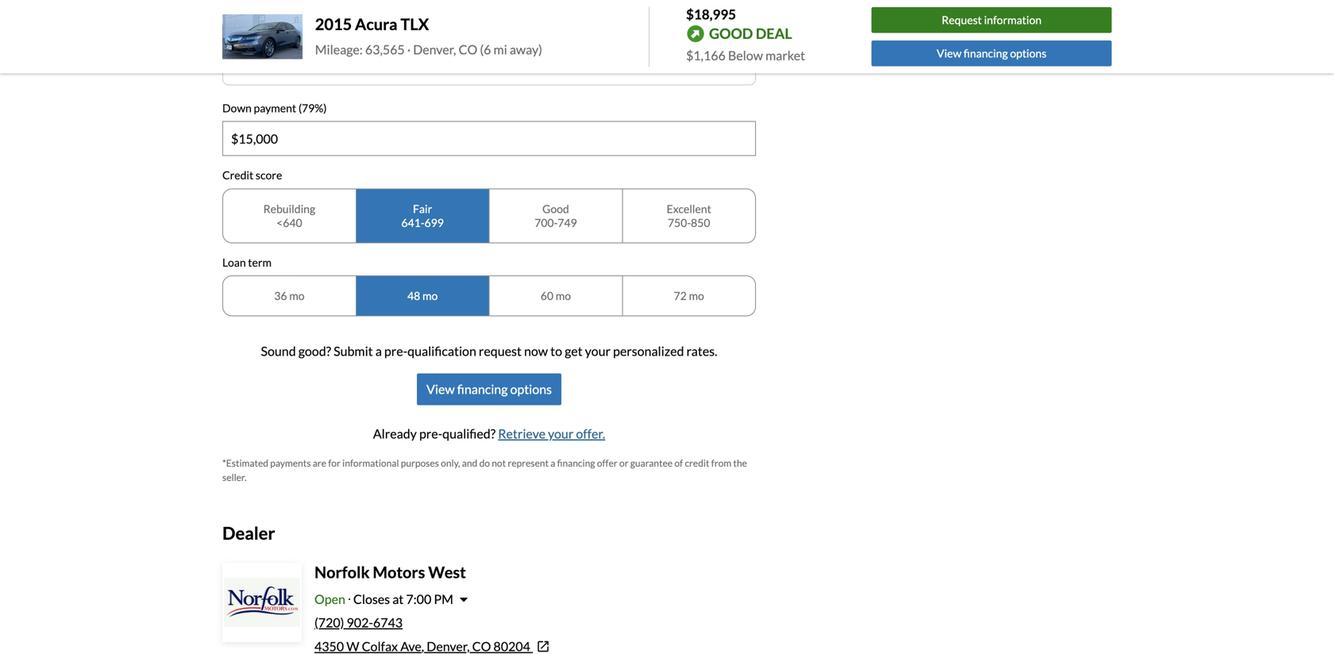 Task type: vqa. For each thing, say whether or not it's contained in the screenshot.
the bottommost Fair deal 'image'
no



Task type: describe. For each thing, give the bounding box(es) containing it.
not
[[492, 458, 506, 469]]

·
[[407, 42, 411, 57]]

0 vertical spatial options
[[1011, 46, 1047, 60]]

view financing options for the view financing options button to the right
[[937, 46, 1047, 60]]

2015 acura tlx mileage: 63,565 · denver, co (6 mi away)
[[315, 15, 543, 57]]

1 vertical spatial options
[[510, 382, 552, 397]]

west
[[428, 563, 466, 582]]

financing inside *estimated payments are for informational purposes only, and do not represent a financing offer or guarantee of credit from the seller.
[[557, 458, 595, 469]]

(6
[[480, 42, 491, 57]]

of inside *estimated payments are for informational purposes only, and do not represent a financing offer or guarantee of credit from the seller.
[[675, 458, 683, 469]]

699
[[425, 216, 444, 229]]

2015 acura tlx image
[[222, 14, 303, 59]]

mo for 60 mo
[[556, 289, 571, 303]]

60 mo
[[541, 289, 571, 303]]

mo for 36 mo
[[289, 289, 305, 303]]

72 mo
[[674, 289, 705, 303]]

market
[[766, 48, 806, 63]]

the
[[734, 458, 747, 469]]

sound good? submit a pre-qualification request now to get your personalized rates.
[[261, 344, 718, 359]]

already
[[373, 426, 417, 442]]

or
[[620, 458, 629, 469]]

$1,166 below market
[[686, 48, 806, 63]]

good deal
[[709, 25, 793, 42]]

seller.
[[222, 472, 247, 484]]

tlx
[[401, 15, 429, 34]]

apr
[[448, 42, 472, 57]]

for
[[328, 458, 341, 469]]

at
[[393, 592, 404, 607]]

deal
[[756, 25, 793, 42]]

700-
[[535, 216, 558, 229]]

mo for 72 mo
[[689, 289, 705, 303]]

dealer
[[222, 523, 275, 544]]

60
[[541, 289, 554, 303]]

750-
[[668, 216, 691, 229]]

co
[[459, 42, 478, 57]]

2015
[[315, 15, 352, 34]]

retrieve
[[498, 426, 546, 442]]

norfolk motors west image
[[224, 565, 300, 641]]

request
[[479, 344, 522, 359]]

36 mo
[[274, 289, 305, 303]]

902-
[[347, 615, 373, 631]]

0 vertical spatial financing
[[964, 46, 1008, 60]]

payment
[[254, 101, 296, 115]]

excellent 750-850
[[667, 202, 712, 229]]

norfolk
[[315, 563, 370, 582]]

15.89%
[[489, 42, 531, 57]]

informational
[[343, 458, 399, 469]]

retrieve your offer. link
[[498, 426, 606, 442]]

0 vertical spatial your
[[585, 344, 611, 359]]

0 horizontal spatial view financing options button
[[417, 374, 562, 406]]

$18,995
[[686, 6, 736, 22]]

1 horizontal spatial view financing options button
[[872, 40, 1112, 66]]

purposes
[[401, 458, 439, 469]]

view financing options for the view financing options button to the left
[[427, 382, 552, 397]]

good?
[[299, 344, 331, 359]]

away)
[[510, 42, 543, 57]]

0 horizontal spatial view
[[427, 382, 455, 397]]

are
[[313, 458, 326, 469]]

a inside *estimated payments are for informational purposes only, and do not represent a financing offer or guarantee of credit from the seller.
[[551, 458, 556, 469]]

72
[[674, 289, 687, 303]]

norfolk motors west link
[[315, 563, 466, 582]]

0 horizontal spatial pre-
[[384, 344, 408, 359]]

motors
[[373, 563, 425, 582]]

fair
[[413, 202, 432, 216]]

now
[[524, 344, 548, 359]]

rebuilding <640
[[263, 202, 316, 229]]

only,
[[441, 458, 460, 469]]

$1,166
[[686, 48, 726, 63]]

from
[[712, 458, 732, 469]]

and
[[462, 458, 478, 469]]

641-
[[401, 216, 425, 229]]

represent
[[508, 458, 549, 469]]

Down payment (79%) text field
[[223, 122, 756, 155]]

loan
[[222, 256, 246, 269]]

0 horizontal spatial of
[[475, 42, 486, 57]]

sound
[[261, 344, 296, 359]]

open
[[315, 592, 346, 607]]



Task type: locate. For each thing, give the bounding box(es) containing it.
qualified?
[[443, 426, 496, 442]]

mo right 48
[[423, 289, 438, 303]]

0 vertical spatial pre-
[[384, 344, 408, 359]]

financing down sound good? submit a pre-qualification request now to get your personalized rates. on the bottom
[[457, 382, 508, 397]]

48
[[408, 289, 420, 303]]

norfolk motors west
[[315, 563, 466, 582]]

information
[[985, 13, 1042, 27]]

view
[[937, 46, 962, 60], [427, 382, 455, 397]]

1 horizontal spatial your
[[585, 344, 611, 359]]

already pre-qualified? retrieve your offer.
[[373, 426, 606, 442]]

rates.
[[687, 344, 718, 359]]

down payment (79%)
[[222, 101, 327, 115]]

credit
[[685, 458, 710, 469]]

financing left offer
[[557, 458, 595, 469]]

1 vertical spatial view
[[427, 382, 455, 397]]

personalized
[[613, 344, 684, 359]]

score
[[256, 168, 282, 182]]

view down request
[[937, 46, 962, 60]]

0 vertical spatial view financing options
[[937, 46, 1047, 60]]

view down qualification at the bottom left
[[427, 382, 455, 397]]

denver,
[[413, 42, 456, 57]]

loan term
[[222, 256, 272, 269]]

2 vertical spatial financing
[[557, 458, 595, 469]]

pre- right submit
[[384, 344, 408, 359]]

*estimated
[[222, 458, 268, 469]]

view financing options down request information button
[[937, 46, 1047, 60]]

1 vertical spatial view financing options button
[[417, 374, 562, 406]]

options down "now"
[[510, 382, 552, 397]]

qualification
[[408, 344, 477, 359]]

mo for 48 mo
[[423, 289, 438, 303]]

submit
[[334, 344, 373, 359]]

1 vertical spatial financing
[[457, 382, 508, 397]]

credit
[[222, 168, 254, 182]]

good
[[709, 25, 753, 42]]

acura
[[355, 15, 398, 34]]

view financing options
[[937, 46, 1047, 60], [427, 382, 552, 397]]

1 vertical spatial your
[[548, 426, 574, 442]]

of left mi
[[475, 42, 486, 57]]

financing
[[964, 46, 1008, 60], [457, 382, 508, 397], [557, 458, 595, 469]]

6743
[[373, 615, 403, 631]]

0 horizontal spatial financing
[[457, 382, 508, 397]]

financing down request information button
[[964, 46, 1008, 60]]

term
[[248, 256, 272, 269]]

below
[[728, 48, 763, 63]]

0 vertical spatial a
[[376, 344, 382, 359]]

view financing options button down sound good? submit a pre-qualification request now to get your personalized rates. on the bottom
[[417, 374, 562, 406]]

good 700-749
[[535, 202, 577, 229]]

1 horizontal spatial a
[[551, 458, 556, 469]]

1 mo from the left
[[289, 289, 305, 303]]

mo right 36
[[289, 289, 305, 303]]

mo right 72
[[689, 289, 705, 303]]

36
[[274, 289, 287, 303]]

fair 641-699
[[401, 202, 444, 229]]

48 mo
[[408, 289, 438, 303]]

pm
[[434, 592, 454, 607]]

pre-
[[384, 344, 408, 359], [419, 426, 443, 442]]

(720)
[[315, 615, 344, 631]]

4 mo from the left
[[689, 289, 705, 303]]

of left "credit"
[[675, 458, 683, 469]]

mi
[[494, 42, 507, 57]]

1 vertical spatial view financing options
[[427, 382, 552, 397]]

0 vertical spatial view
[[937, 46, 962, 60]]

7:00
[[406, 592, 432, 607]]

mo right the '60' at top left
[[556, 289, 571, 303]]

offer.
[[576, 426, 606, 442]]

a right submit
[[376, 344, 382, 359]]

0 horizontal spatial view financing options
[[427, 382, 552, 397]]

749
[[558, 216, 577, 229]]

(720) 902-6743 link
[[315, 615, 403, 631]]

(720) 902-6743
[[315, 615, 403, 631]]

1 vertical spatial pre-
[[419, 426, 443, 442]]

0 horizontal spatial options
[[510, 382, 552, 397]]

0 horizontal spatial a
[[376, 344, 382, 359]]

rebuilding
[[263, 202, 316, 216]]

1 horizontal spatial financing
[[557, 458, 595, 469]]

a right represent
[[551, 458, 556, 469]]

get
[[565, 344, 583, 359]]

3 mo from the left
[[556, 289, 571, 303]]

apr of 15.89%
[[448, 42, 531, 57]]

0 vertical spatial view financing options button
[[872, 40, 1112, 66]]

0 vertical spatial of
[[475, 42, 486, 57]]

0 horizontal spatial your
[[548, 426, 574, 442]]

1 horizontal spatial options
[[1011, 46, 1047, 60]]

63,565
[[365, 42, 405, 57]]

options
[[1011, 46, 1047, 60], [510, 382, 552, 397]]

850
[[691, 216, 711, 229]]

1 horizontal spatial view
[[937, 46, 962, 60]]

do
[[480, 458, 490, 469]]

your left 'offer.'
[[548, 426, 574, 442]]

request information
[[942, 13, 1042, 27]]

1 vertical spatial a
[[551, 458, 556, 469]]

view financing options button
[[872, 40, 1112, 66], [417, 374, 562, 406]]

good
[[543, 202, 569, 216]]

2 horizontal spatial financing
[[964, 46, 1008, 60]]

1 horizontal spatial pre-
[[419, 426, 443, 442]]

mileage:
[[315, 42, 363, 57]]

1 vertical spatial of
[[675, 458, 683, 469]]

to
[[551, 344, 562, 359]]

*estimated payments are for informational purposes only, and do not represent a financing offer or guarantee of credit from the seller.
[[222, 458, 747, 484]]

closes
[[353, 592, 390, 607]]

caret down image
[[460, 593, 468, 606]]

excellent
[[667, 202, 712, 216]]

credit score
[[222, 168, 282, 182]]

options down information
[[1011, 46, 1047, 60]]

down
[[222, 101, 252, 115]]

view financing options button down request information button
[[872, 40, 1112, 66]]

<640
[[277, 216, 302, 229]]

payments
[[270, 458, 311, 469]]

offer
[[597, 458, 618, 469]]

open closes at 7:00 pm
[[315, 592, 454, 607]]

(79%)
[[299, 101, 327, 115]]

pre- up purposes
[[419, 426, 443, 442]]

request information button
[[872, 7, 1112, 33]]

view financing options down sound good? submit a pre-qualification request now to get your personalized rates. on the bottom
[[427, 382, 552, 397]]

your right get
[[585, 344, 611, 359]]

1 horizontal spatial of
[[675, 458, 683, 469]]

1 horizontal spatial view financing options
[[937, 46, 1047, 60]]

2 mo from the left
[[423, 289, 438, 303]]



